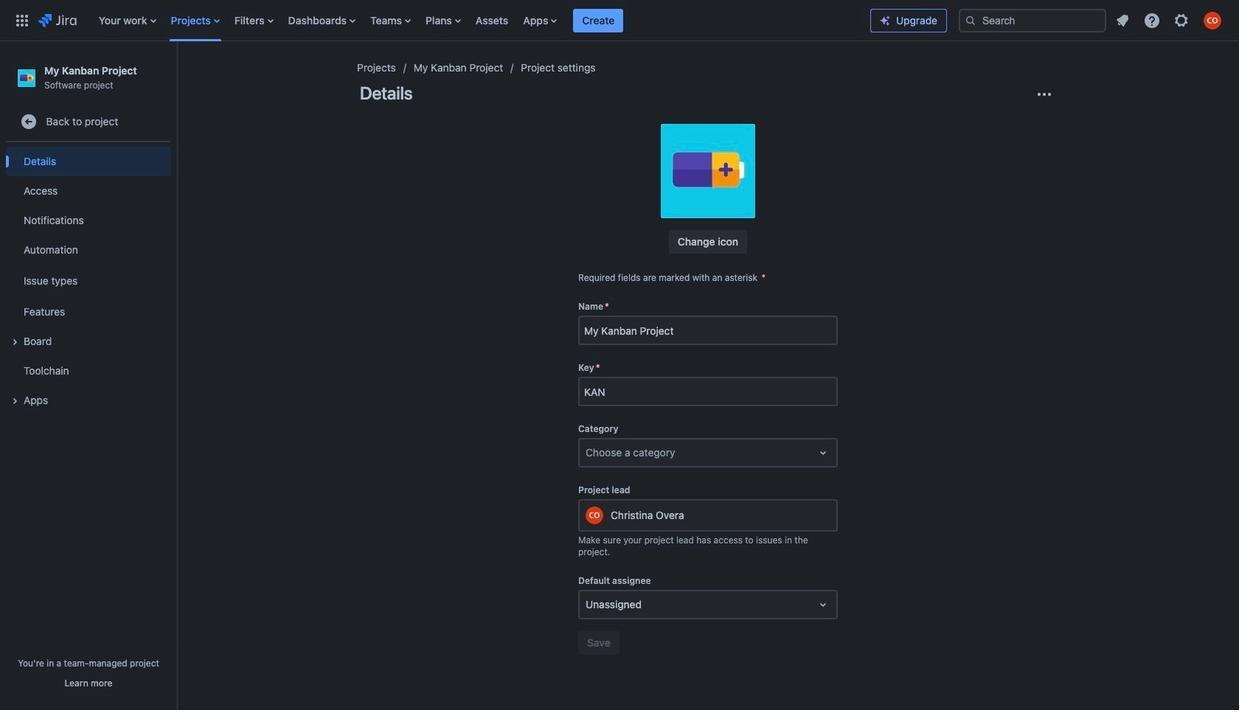 Task type: describe. For each thing, give the bounding box(es) containing it.
2 expand image from the top
[[6, 393, 24, 410]]

your profile and settings image
[[1204, 11, 1221, 29]]

more image
[[1036, 86, 1053, 103]]

1 horizontal spatial list
[[1109, 7, 1230, 34]]

1 open image from the top
[[814, 444, 832, 462]]



Task type: locate. For each thing, give the bounding box(es) containing it.
0 vertical spatial open image
[[814, 444, 832, 462]]

0 horizontal spatial list
[[91, 0, 870, 41]]

Search field
[[959, 8, 1106, 32]]

0 vertical spatial expand image
[[6, 334, 24, 351]]

open image
[[814, 444, 832, 462], [814, 596, 832, 614]]

list item
[[573, 0, 624, 41]]

banner
[[0, 0, 1239, 41]]

group
[[6, 142, 171, 420]]

help image
[[1143, 11, 1161, 29]]

jira image
[[38, 11, 77, 29], [38, 11, 77, 29]]

1 expand image from the top
[[6, 334, 24, 351]]

sidebar element
[[0, 41, 177, 710]]

appswitcher icon image
[[13, 11, 31, 29]]

1 vertical spatial expand image
[[6, 393, 24, 410]]

None search field
[[959, 8, 1106, 32]]

list
[[91, 0, 870, 41], [1109, 7, 1230, 34]]

1 vertical spatial open image
[[814, 596, 832, 614]]

None field
[[580, 317, 836, 344], [580, 378, 836, 405], [580, 317, 836, 344], [580, 378, 836, 405]]

group inside 'sidebar' element
[[6, 142, 171, 420]]

None text field
[[586, 446, 588, 460]]

project avatar image
[[661, 124, 755, 218]]

primary element
[[9, 0, 870, 41]]

settings image
[[1173, 11, 1190, 29]]

expand image
[[6, 334, 24, 351], [6, 393, 24, 410]]

notifications image
[[1114, 11, 1131, 29]]

search image
[[965, 14, 977, 26]]

2 open image from the top
[[814, 596, 832, 614]]

None text field
[[586, 597, 588, 612]]

sidebar navigation image
[[161, 59, 193, 89]]



Task type: vqa. For each thing, say whether or not it's contained in the screenshot.
Global element
no



